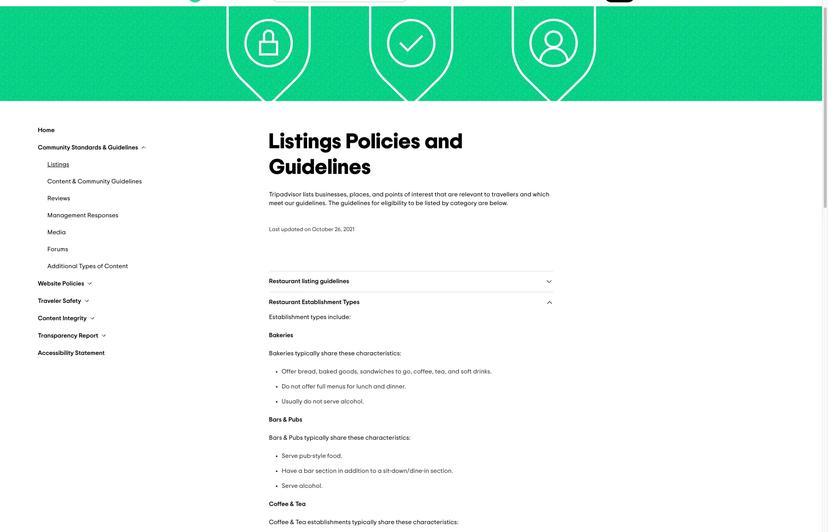 Task type: locate. For each thing, give the bounding box(es) containing it.
guidelines right listing
[[320, 279, 349, 285]]

tea
[[296, 502, 306, 508], [296, 520, 306, 526]]

& right standards
[[103, 145, 107, 151]]

pubs down usually
[[289, 417, 303, 424]]

coffee
[[269, 502, 289, 508], [269, 520, 289, 526]]

in right section
[[338, 469, 343, 475]]

0 horizontal spatial types
[[79, 264, 96, 270]]

guidelines inside listings policies and guidelines
[[269, 157, 371, 179]]

1 horizontal spatial policies
[[346, 132, 421, 153]]

last
[[269, 227, 280, 233]]

meet
[[269, 200, 284, 207]]

responses
[[87, 213, 119, 219]]

1 in from the left
[[338, 469, 343, 475]]

0 horizontal spatial of
[[97, 264, 103, 270]]

serve alcohol.
[[282, 484, 323, 490]]

pubs for bars & pubs typically share these characteristics:
[[289, 435, 303, 442]]

statement
[[75, 350, 105, 357]]

transparency report button
[[38, 332, 107, 340]]

listings
[[269, 132, 342, 153], [47, 162, 69, 168]]

go,
[[403, 369, 412, 375]]

restaurant listing guidelines
[[269, 279, 349, 285]]

restaurant inside 'dropdown button'
[[269, 299, 301, 306]]

None search field
[[272, 0, 408, 2]]

home link
[[38, 126, 260, 134]]

lists
[[303, 192, 314, 198]]

a
[[299, 469, 303, 475], [378, 469, 382, 475]]

pubs up pub-
[[289, 435, 303, 442]]

coffee down coffee & tea
[[269, 520, 289, 526]]

tripadvisor
[[269, 192, 302, 198]]

bars for bars & pubs
[[269, 417, 282, 424]]

policies for listings
[[346, 132, 421, 153]]

0 vertical spatial establishment
[[302, 299, 342, 306]]

& down bars & pubs
[[284, 435, 288, 442]]

2 coffee from the top
[[269, 520, 289, 526]]

1 vertical spatial listings
[[47, 162, 69, 168]]

content
[[47, 179, 71, 185], [105, 264, 128, 270], [38, 316, 61, 322]]

policies inside listings policies and guidelines
[[346, 132, 421, 153]]

1 horizontal spatial types
[[343, 299, 360, 306]]

serve up have on the bottom
[[282, 454, 298, 460]]

1 horizontal spatial listings
[[269, 132, 342, 153]]

content for content & community guidelines
[[47, 179, 71, 185]]

& down coffee & tea
[[290, 520, 294, 526]]

types up include:
[[343, 299, 360, 306]]

0 horizontal spatial in
[[338, 469, 343, 475]]

tea down coffee & tea
[[296, 520, 306, 526]]

serve
[[324, 399, 340, 405]]

1 vertical spatial bakeries
[[269, 351, 294, 357]]

guidelines down places,
[[341, 200, 371, 207]]

addition
[[345, 469, 369, 475]]

additional types of content link
[[47, 263, 250, 271]]

establishment inside 'dropdown button'
[[302, 299, 342, 306]]

community standards & guidelines
[[38, 145, 138, 151]]

1 horizontal spatial for
[[372, 200, 380, 207]]

0 vertical spatial restaurant
[[269, 279, 301, 285]]

0 vertical spatial these
[[339, 351, 355, 357]]

2 tea from the top
[[296, 520, 306, 526]]

1 vertical spatial policies
[[62, 281, 84, 287]]

alcohol. down "do not offer full menus for lunch and dinner."
[[341, 399, 364, 405]]

policies inside button
[[62, 281, 84, 287]]

2 bakeries from the top
[[269, 351, 294, 357]]

2 vertical spatial share
[[379, 520, 395, 526]]

1 vertical spatial content
[[105, 264, 128, 270]]

&
[[103, 145, 107, 151], [72, 179, 76, 185], [283, 417, 287, 424], [284, 435, 288, 442], [290, 502, 294, 508], [290, 520, 294, 526]]

sit-
[[383, 469, 392, 475]]

serve
[[282, 454, 298, 460], [282, 484, 298, 490]]

1 vertical spatial are
[[479, 200, 489, 207]]

0 vertical spatial content
[[47, 179, 71, 185]]

1 restaurant from the top
[[269, 279, 301, 285]]

0 horizontal spatial alcohol.
[[300, 484, 323, 490]]

coffee down serve alcohol.
[[269, 502, 289, 508]]

traveler safety button
[[38, 298, 90, 305]]

share
[[321, 351, 338, 357], [331, 435, 347, 442], [379, 520, 395, 526]]

restaurant establishment types button
[[269, 299, 554, 307]]

0 vertical spatial guidelines
[[341, 200, 371, 207]]

baked
[[319, 369, 338, 375]]

typically right establishments
[[353, 520, 377, 526]]

alcohol.
[[341, 399, 364, 405], [300, 484, 323, 490]]

of right additional at left
[[97, 264, 103, 270]]

2 bars from the top
[[269, 435, 282, 442]]

tea down serve alcohol.
[[296, 502, 306, 508]]

bar
[[304, 469, 314, 475]]

the
[[329, 200, 340, 207]]

0 vertical spatial are
[[448, 192, 458, 198]]

2 in from the left
[[425, 469, 430, 475]]

1 vertical spatial pubs
[[289, 435, 303, 442]]

not right do
[[291, 384, 301, 390]]

1 bakeries from the top
[[269, 333, 294, 339]]

& down usually
[[283, 417, 287, 424]]

additional
[[47, 264, 78, 270]]

policies
[[346, 132, 421, 153], [62, 281, 84, 287]]

1 coffee from the top
[[269, 502, 289, 508]]

0 vertical spatial policies
[[346, 132, 421, 153]]

not right 'do'
[[313, 399, 323, 405]]

typically
[[295, 351, 320, 357], [305, 435, 329, 442], [353, 520, 377, 526]]

typically up style
[[305, 435, 329, 442]]

& inside button
[[103, 145, 107, 151]]

content down traveler
[[38, 316, 61, 322]]

typically up the bread,
[[295, 351, 320, 357]]

bars down usually
[[269, 417, 282, 424]]

traveler safety
[[38, 298, 81, 305]]

full
[[317, 384, 326, 390]]

for left "eligibility"
[[372, 200, 380, 207]]

1 vertical spatial types
[[343, 299, 360, 306]]

1 a from the left
[[299, 469, 303, 475]]

guidelines
[[108, 145, 138, 151], [269, 157, 371, 179], [112, 179, 142, 185]]

of
[[405, 192, 411, 198], [97, 264, 103, 270]]

are down "relevant"
[[479, 200, 489, 207]]

0 vertical spatial coffee
[[269, 502, 289, 508]]

guidelines up listings link
[[108, 145, 138, 151]]

for left "lunch" at the left of the page
[[347, 384, 355, 390]]

forums
[[47, 247, 68, 253]]

below.
[[490, 200, 509, 207]]

community down home
[[38, 145, 70, 151]]

1 vertical spatial tea
[[296, 520, 306, 526]]

lunch
[[357, 384, 372, 390]]

1 horizontal spatial alcohol.
[[341, 399, 364, 405]]

guidelines for community standards & guidelines
[[108, 145, 138, 151]]

0 vertical spatial of
[[405, 192, 411, 198]]

1 vertical spatial guidelines
[[320, 279, 349, 285]]

content inside the "content integrity" button
[[38, 316, 61, 322]]

1 vertical spatial restaurant
[[269, 299, 301, 306]]

to left go,
[[396, 369, 402, 375]]

0 vertical spatial types
[[79, 264, 96, 270]]

0 vertical spatial listings
[[269, 132, 342, 153]]

guidelines down listings link
[[112, 179, 142, 185]]

listing
[[302, 279, 319, 285]]

pub-
[[300, 454, 313, 460]]

for
[[372, 200, 380, 207], [347, 384, 355, 390]]

& down serve alcohol.
[[290, 502, 294, 508]]

category
[[451, 200, 477, 207]]

and
[[425, 132, 463, 153], [373, 192, 384, 198], [520, 192, 532, 198], [448, 369, 460, 375], [374, 384, 385, 390]]

coffee for coffee & tea
[[269, 502, 289, 508]]

0 vertical spatial pubs
[[289, 417, 303, 424]]

1 horizontal spatial not
[[313, 399, 323, 405]]

bars down bars & pubs
[[269, 435, 282, 442]]

0 vertical spatial not
[[291, 384, 301, 390]]

2 vertical spatial content
[[38, 316, 61, 322]]

are
[[448, 192, 458, 198], [479, 200, 489, 207]]

content down the forums link
[[105, 264, 128, 270]]

1 vertical spatial for
[[347, 384, 355, 390]]

serve for serve alcohol.
[[282, 484, 298, 490]]

bakeries up offer on the bottom left
[[269, 351, 294, 357]]

bakeries for bakeries
[[269, 333, 294, 339]]

2 restaurant from the top
[[269, 299, 301, 306]]

style
[[313, 454, 326, 460]]

on
[[305, 227, 311, 233]]

a left the bar
[[299, 469, 303, 475]]

0 vertical spatial community
[[38, 145, 70, 151]]

a left the sit-
[[378, 469, 382, 475]]

to
[[485, 192, 491, 198], [409, 200, 415, 207], [396, 369, 402, 375], [371, 469, 377, 475]]

0 vertical spatial for
[[372, 200, 380, 207]]

community down community standards & guidelines button
[[78, 179, 110, 185]]

serve pub-style food.
[[282, 454, 343, 460]]

0 horizontal spatial community
[[38, 145, 70, 151]]

travellers
[[492, 192, 519, 198]]

tea for coffee & tea establishments typically share these characteristics:
[[296, 520, 306, 526]]

restaurant up establishment types include:
[[269, 299, 301, 306]]

1 vertical spatial not
[[313, 399, 323, 405]]

0 vertical spatial tea
[[296, 502, 306, 508]]

types inside the additional types of content link
[[79, 264, 96, 270]]

listings inside listings policies and guidelines
[[269, 132, 342, 153]]

1 horizontal spatial of
[[405, 192, 411, 198]]

in left section.
[[425, 469, 430, 475]]

for inside tripadvisor lists businesses, places, and points of interest that are relevant to travellers and which meet our guidelines. the guidelines for eligibility to be listed by category are below.
[[372, 200, 380, 207]]

1 vertical spatial bars
[[269, 435, 282, 442]]

bakeries down establishment types include:
[[269, 333, 294, 339]]

1 tea from the top
[[296, 502, 306, 508]]

alcohol. down the bar
[[300, 484, 323, 490]]

restaurant inside 'dropdown button'
[[269, 279, 301, 285]]

1 vertical spatial of
[[97, 264, 103, 270]]

serve down have on the bottom
[[282, 484, 298, 490]]

listings for listings
[[47, 162, 69, 168]]

establishment down restaurant establishment types
[[269, 315, 310, 321]]

1 vertical spatial coffee
[[269, 520, 289, 526]]

not
[[291, 384, 301, 390], [313, 399, 323, 405]]

0 vertical spatial bars
[[269, 417, 282, 424]]

by
[[442, 200, 449, 207]]

guidelines inside button
[[108, 145, 138, 151]]

1 vertical spatial serve
[[282, 484, 298, 490]]

and inside listings policies and guidelines
[[425, 132, 463, 153]]

1 horizontal spatial in
[[425, 469, 430, 475]]

these
[[339, 351, 355, 357], [348, 435, 364, 442], [396, 520, 412, 526]]

establishment up types
[[302, 299, 342, 306]]

bars
[[269, 417, 282, 424], [269, 435, 282, 442]]

0 horizontal spatial not
[[291, 384, 301, 390]]

section
[[316, 469, 337, 475]]

0 vertical spatial share
[[321, 351, 338, 357]]

reviews
[[47, 196, 70, 202]]

restaurant left listing
[[269, 279, 301, 285]]

content inside the "content & community guidelines" link
[[47, 179, 71, 185]]

in
[[338, 469, 343, 475], [425, 469, 430, 475]]

of right points at the top left
[[405, 192, 411, 198]]

1 bars from the top
[[269, 417, 282, 424]]

0 vertical spatial typically
[[295, 351, 320, 357]]

guidelines up lists
[[269, 157, 371, 179]]

0 vertical spatial serve
[[282, 454, 298, 460]]

types right additional at left
[[79, 264, 96, 270]]

guidelines
[[341, 200, 371, 207], [320, 279, 349, 285]]

of inside tripadvisor lists businesses, places, and points of interest that are relevant to travellers and which meet our guidelines. the guidelines for eligibility to be listed by category are below.
[[405, 192, 411, 198]]

restaurant
[[269, 279, 301, 285], [269, 299, 301, 306]]

1 horizontal spatial a
[[378, 469, 382, 475]]

2 serve from the top
[[282, 484, 298, 490]]

& up management
[[72, 179, 76, 185]]

bars & pubs typically share these characteristics:
[[269, 435, 411, 442]]

1 serve from the top
[[282, 454, 298, 460]]

0 horizontal spatial for
[[347, 384, 355, 390]]

guidelines for content & community guidelines
[[112, 179, 142, 185]]

0 horizontal spatial policies
[[62, 281, 84, 287]]

0 horizontal spatial listings
[[47, 162, 69, 168]]

0 vertical spatial bakeries
[[269, 333, 294, 339]]

1 horizontal spatial community
[[78, 179, 110, 185]]

establishment
[[302, 299, 342, 306], [269, 315, 310, 321]]

report
[[79, 333, 98, 339]]

0 horizontal spatial a
[[299, 469, 303, 475]]

are up by
[[448, 192, 458, 198]]

types
[[79, 264, 96, 270], [343, 299, 360, 306]]

1 vertical spatial alcohol.
[[300, 484, 323, 490]]

content up reviews
[[47, 179, 71, 185]]



Task type: describe. For each thing, give the bounding box(es) containing it.
pubs for bars & pubs
[[289, 417, 303, 424]]

transparency report
[[38, 333, 98, 339]]

offer bread, baked goods, sandwiches to go, coffee, tea, and soft drinks.
[[282, 369, 492, 375]]

points
[[385, 192, 403, 198]]

1 vertical spatial typically
[[305, 435, 329, 442]]

2 vertical spatial characteristics:
[[414, 520, 459, 526]]

guidelines inside tripadvisor lists businesses, places, and points of interest that are relevant to travellers and which meet our guidelines. the guidelines for eligibility to be listed by category are below.
[[341, 200, 371, 207]]

0 vertical spatial characteristics:
[[356, 351, 402, 357]]

be
[[416, 200, 424, 207]]

guidelines for listings policies and guidelines
[[269, 157, 371, 179]]

restaurant listing guidelines button
[[269, 278, 554, 286]]

listings link
[[47, 161, 250, 169]]

do
[[304, 399, 312, 405]]

community inside button
[[38, 145, 70, 151]]

content for content integrity
[[38, 316, 61, 322]]

section.
[[431, 469, 454, 475]]

& for coffee & tea
[[290, 502, 294, 508]]

tripadvisor image
[[187, 0, 261, 2]]

places,
[[350, 192, 371, 198]]

goods,
[[339, 369, 359, 375]]

dinner.
[[387, 384, 407, 390]]

down/dine-
[[392, 469, 425, 475]]

bakeries for bakeries typically share these characteristics:
[[269, 351, 294, 357]]

1 vertical spatial these
[[348, 435, 364, 442]]

our
[[285, 200, 295, 207]]

which
[[533, 192, 550, 198]]

media
[[47, 230, 66, 236]]

have
[[282, 469, 297, 475]]

media link
[[47, 229, 250, 237]]

1 vertical spatial share
[[331, 435, 347, 442]]

listings for listings policies and guidelines
[[269, 132, 342, 153]]

1 vertical spatial community
[[78, 179, 110, 185]]

& for bars & pubs typically share these characteristics:
[[284, 435, 288, 442]]

& for coffee & tea establishments typically share these characteristics:
[[290, 520, 294, 526]]

transparency
[[38, 333, 77, 339]]

management
[[47, 213, 86, 219]]

bakeries typically share these characteristics:
[[269, 351, 402, 357]]

website policies button
[[38, 280, 93, 288]]

establishments
[[308, 520, 351, 526]]

offer
[[302, 384, 316, 390]]

2 vertical spatial these
[[396, 520, 412, 526]]

that
[[435, 192, 447, 198]]

updated
[[281, 227, 304, 233]]

content inside the additional types of content link
[[105, 264, 128, 270]]

bars & pubs
[[269, 417, 303, 424]]

website
[[38, 281, 61, 287]]

reviews link
[[47, 195, 250, 203]]

to left the sit-
[[371, 469, 377, 475]]

2 a from the left
[[378, 469, 382, 475]]

drinks.
[[474, 369, 492, 375]]

soft
[[461, 369, 472, 375]]

accessibility statement
[[38, 350, 105, 357]]

relevant
[[460, 192, 483, 198]]

to left the be
[[409, 200, 415, 207]]

do
[[282, 384, 290, 390]]

0 vertical spatial alcohol.
[[341, 399, 364, 405]]

content & community guidelines
[[47, 179, 142, 185]]

coffee,
[[414, 369, 434, 375]]

2 vertical spatial typically
[[353, 520, 377, 526]]

bars for bars & pubs typically share these characteristics:
[[269, 435, 282, 442]]

standards
[[72, 145, 101, 151]]

safety
[[63, 298, 81, 305]]

forums link
[[47, 246, 250, 254]]

restaurant for restaurant establishment types
[[269, 299, 301, 306]]

management responses link
[[47, 212, 250, 220]]

usually do not serve alcohol.
[[282, 399, 364, 405]]

serve for serve pub-style food.
[[282, 454, 298, 460]]

additional types of content
[[47, 264, 128, 270]]

restaurant for restaurant listing guidelines
[[269, 279, 301, 285]]

eligibility
[[381, 200, 407, 207]]

coffee & tea establishments typically share these characteristics:
[[269, 520, 459, 526]]

management responses
[[47, 213, 119, 219]]

food.
[[328, 454, 343, 460]]

last updated on october 26, 2021
[[269, 227, 355, 233]]

content integrity
[[38, 316, 87, 322]]

content integrity button
[[38, 315, 95, 323]]

1 vertical spatial establishment
[[269, 315, 310, 321]]

accessibility statement link
[[38, 350, 260, 358]]

types inside the restaurant establishment types 'dropdown button'
[[343, 299, 360, 306]]

listed
[[425, 200, 441, 207]]

tea for coffee & tea
[[296, 502, 306, 508]]

1 vertical spatial characteristics:
[[366, 435, 411, 442]]

policies for website
[[62, 281, 84, 287]]

businesses,
[[316, 192, 348, 198]]

& for bars & pubs
[[283, 417, 287, 424]]

0 horizontal spatial are
[[448, 192, 458, 198]]

tea,
[[436, 369, 447, 375]]

1 horizontal spatial are
[[479, 200, 489, 207]]

& for content & community guidelines
[[72, 179, 76, 185]]

tripadvisor lists businesses, places, and points of interest that are relevant to travellers and which meet our guidelines. the guidelines for eligibility to be listed by category are below.
[[269, 192, 551, 207]]

do not offer full menus for lunch and dinner.
[[282, 384, 407, 390]]

guidelines.
[[296, 200, 327, 207]]

website policies
[[38, 281, 84, 287]]

interest
[[412, 192, 434, 198]]

community standards & guidelines button
[[38, 144, 147, 152]]

coffee & tea
[[269, 502, 306, 508]]

include:
[[328, 315, 351, 321]]

guidelines inside 'dropdown button'
[[320, 279, 349, 285]]

of inside the additional types of content link
[[97, 264, 103, 270]]

to up below.
[[485, 192, 491, 198]]

menus
[[327, 384, 346, 390]]

26,
[[335, 227, 343, 233]]

2021
[[344, 227, 355, 233]]

accessibility
[[38, 350, 74, 357]]

coffee for coffee & tea establishments typically share these characteristics:
[[269, 520, 289, 526]]

establishment types include:
[[269, 315, 351, 321]]

traveler
[[38, 298, 61, 305]]

types
[[311, 315, 327, 321]]

restaurant establishment types
[[269, 299, 360, 306]]

integrity
[[63, 316, 87, 322]]

listings policies and guidelines
[[269, 132, 463, 179]]



Task type: vqa. For each thing, say whether or not it's contained in the screenshot.
drinks.
yes



